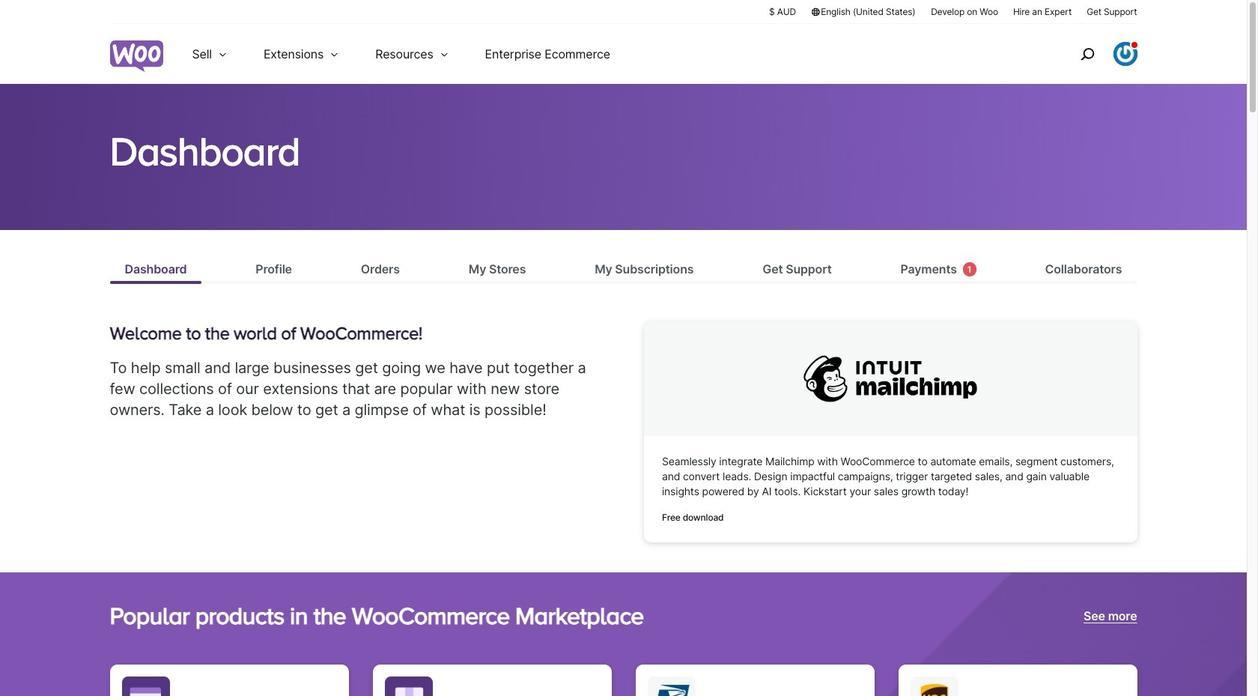Task type: locate. For each thing, give the bounding box(es) containing it.
service navigation menu element
[[1049, 30, 1138, 78]]

search image
[[1076, 42, 1100, 66]]

open account menu image
[[1114, 42, 1138, 66]]



Task type: vqa. For each thing, say whether or not it's contained in the screenshot.
a
no



